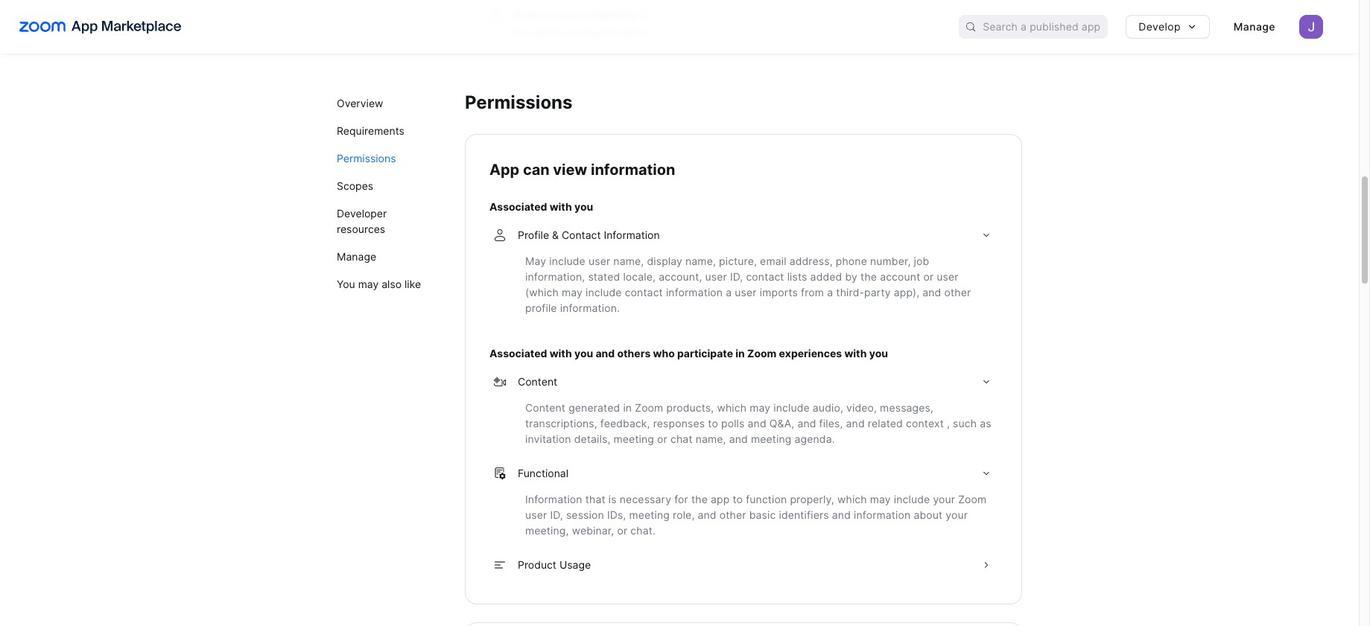 Task type: describe. For each thing, give the bounding box(es) containing it.
session
[[567, 509, 604, 521]]

1 a from the left
[[726, 286, 732, 299]]

no
[[514, 26, 528, 39]]

functional
[[518, 467, 569, 480]]

0 vertical spatial in
[[736, 347, 745, 360]]

content generated in zoom products, which may include audio, video, messages, transcriptions, feedback, responses to polls and q&a, and files, and related context , such as invitation details, meeting or chat name, and meeting agenda.
[[526, 401, 992, 445]]

that
[[586, 493, 606, 506]]

is
[[609, 493, 617, 506]]

scopes
[[337, 180, 374, 192]]

include down stated in the left top of the page
[[586, 286, 622, 299]]

products,
[[667, 401, 714, 414]]

(which
[[526, 286, 559, 299]]

permissions link
[[337, 145, 438, 172]]

include inside 'information that is necessary for the app to function properly, which may include your zoom user id, session ids, meeting role, and other basic identifiers and information about your meeting, webinar, or chat.'
[[894, 493, 931, 506]]

number,
[[871, 255, 911, 267]]

include up information,
[[550, 255, 586, 267]]

app),
[[894, 286, 920, 299]]

may inside may include user name, display name, picture, email address, phone number, job information, stated locale, account, user id, contact lists added by the account or user (which may include contact information a user imports from a third-party app), and other profile information.
[[562, 286, 583, 299]]

you for include
[[575, 200, 594, 213]]

properly,
[[791, 493, 835, 506]]

0 vertical spatial information
[[591, 161, 676, 179]]

0 horizontal spatial permissions
[[337, 152, 396, 165]]

account,
[[659, 270, 703, 283]]

app
[[711, 493, 730, 506]]

contact
[[562, 228, 601, 241]]

for
[[675, 493, 689, 506]]

and up agenda.
[[798, 417, 817, 430]]

as
[[980, 417, 992, 430]]

phone
[[836, 255, 868, 267]]

may include user name, display name, picture, email address, phone number, job information, stated locale, account, user id, contact lists added by the account or user (which may include contact information a user imports from a third-party app), and other profile information.
[[526, 255, 972, 314]]

information inside may include user name, display name, picture, email address, phone number, job information, stated locale, account, user id, contact lists added by the account or user (which may include contact information a user imports from a third-party app), and other profile information.
[[666, 286, 723, 299]]

messages,
[[881, 401, 934, 414]]

role,
[[673, 509, 695, 521]]

others
[[618, 347, 651, 360]]

also
[[382, 278, 402, 291]]

learn more about user role tooltip
[[639, 9, 650, 19]]

you
[[337, 278, 355, 291]]

functional button
[[490, 459, 998, 489]]

manage link
[[337, 243, 438, 271]]

zoom inside 'information that is necessary for the app to function properly, which may include your zoom user id, session ids, meeting role, and other basic identifiers and information about your meeting, webinar, or chat.'
[[959, 493, 987, 506]]

meeting down feedback,
[[614, 433, 655, 445]]

other inside 'information that is necessary for the app to function properly, which may include your zoom user id, session ids, meeting role, and other basic identifiers and information about your meeting, webinar, or chat.'
[[720, 509, 747, 521]]

requirements
[[337, 124, 405, 137]]

meeting down q&a,
[[751, 433, 792, 445]]

participate
[[678, 347, 734, 360]]

manage button
[[1223, 15, 1288, 39]]

display
[[647, 255, 683, 267]]

1 vertical spatial your
[[946, 509, 968, 521]]

meeting,
[[526, 524, 569, 537]]

or inside 'information that is necessary for the app to function properly, which may include your zoom user id, session ids, meeting role, and other basic identifiers and information about your meeting, webinar, or chat.'
[[618, 524, 628, 537]]

developer resources link
[[337, 200, 438, 243]]

search a published app element
[[960, 15, 1109, 39]]

account inside may include user name, display name, picture, email address, phone number, job information, stated locale, account, user id, contact lists added by the account or user (which may include contact information a user imports from a third-party app), and other profile information.
[[881, 270, 921, 283]]

manage for manage button
[[1234, 20, 1276, 33]]

product usage button
[[490, 551, 998, 580]]

third-
[[837, 286, 865, 299]]

associated for profile & contact information
[[490, 200, 547, 213]]

0 vertical spatial your
[[934, 493, 956, 506]]

scopes link
[[337, 172, 438, 200]]

agenda.
[[795, 433, 835, 445]]

who
[[653, 347, 675, 360]]

name, inside content generated in zoom products, which may include audio, video, messages, transcriptions, feedback, responses to polls and q&a, and files, and related context , such as invitation details, meeting or chat name, and meeting agenda.
[[696, 433, 727, 445]]

banner containing develop
[[0, 0, 1360, 54]]

1 horizontal spatial permissions
[[465, 91, 573, 113]]

audio,
[[813, 401, 844, 414]]

overview link
[[337, 89, 438, 117]]

product usage
[[518, 559, 591, 571]]

associated for content
[[490, 347, 547, 360]]

profile & contact information button
[[490, 220, 998, 250]]

lists
[[788, 270, 808, 283]]

name, up locale,
[[614, 255, 644, 267]]

associated with you
[[490, 200, 594, 213]]

include inside content generated in zoom products, which may include audio, video, messages, transcriptions, feedback, responses to polls and q&a, and files, and related context , such as invitation details, meeting or chat name, and meeting agenda.
[[774, 401, 810, 414]]

and down polls
[[730, 433, 748, 445]]

profile
[[518, 228, 549, 241]]

basic
[[750, 509, 776, 521]]

you may also like
[[337, 278, 421, 291]]

and left the others
[[596, 347, 615, 360]]

files,
[[820, 417, 844, 430]]

can
[[523, 161, 550, 179]]

by
[[846, 270, 858, 283]]

manage for manage link
[[337, 250, 377, 263]]

context
[[907, 417, 944, 430]]

content button
[[490, 367, 998, 397]]

developer resources
[[337, 207, 387, 236]]

profile
[[526, 302, 557, 314]]

usage
[[560, 559, 591, 571]]

develop button
[[1127, 15, 1211, 39]]

which inside 'information that is necessary for the app to function properly, which may include your zoom user id, session ids, meeting role, and other basic identifiers and information about your meeting, webinar, or chat.'
[[838, 493, 868, 506]]

information inside 'information that is necessary for the app to function properly, which may include your zoom user id, session ids, meeting role, and other basic identifiers and information about your meeting, webinar, or chat.'
[[854, 509, 911, 521]]

chat.
[[631, 524, 656, 537]]

address,
[[790, 255, 833, 267]]

content for content
[[518, 375, 558, 388]]

and down properly,
[[833, 509, 851, 521]]

in inside content generated in zoom products, which may include audio, video, messages, transcriptions, feedback, responses to polls and q&a, and files, and related context , such as invitation details, meeting or chat name, and meeting agenda.
[[624, 401, 632, 414]]

which inside content generated in zoom products, which may include audio, video, messages, transcriptions, feedback, responses to polls and q&a, and files, and related context , such as invitation details, meeting or chat name, and meeting agenda.
[[717, 401, 747, 414]]

with for profile & contact information
[[550, 200, 572, 213]]

profile & contact information
[[518, 228, 660, 241]]

information inside dropdown button
[[604, 228, 660, 241]]



Task type: locate. For each thing, give the bounding box(es) containing it.
meeting down the necessary
[[630, 509, 670, 521]]

and
[[923, 286, 942, 299], [596, 347, 615, 360], [748, 417, 767, 430], [798, 417, 817, 430], [847, 417, 865, 430], [730, 433, 748, 445], [698, 509, 717, 521], [833, 509, 851, 521]]

0 vertical spatial the
[[861, 270, 878, 283]]

content for content generated in zoom products, which may include audio, video, messages, transcriptions, feedback, responses to polls and q&a, and files, and related context , such as invitation details, meeting or chat name, and meeting agenda.
[[526, 401, 566, 414]]

invitation
[[526, 433, 572, 445]]

permissions up app
[[465, 91, 573, 113]]

to left polls
[[708, 417, 719, 430]]

responses
[[654, 417, 705, 430]]

like
[[405, 278, 421, 291]]

product
[[518, 559, 557, 571]]

0 horizontal spatial a
[[726, 286, 732, 299]]

associated with you and others who participate in zoom experiences with you
[[490, 347, 889, 360]]

develop
[[1139, 20, 1182, 33]]

information,
[[526, 270, 585, 283]]

requirements link
[[337, 117, 438, 145]]

1 vertical spatial or
[[658, 433, 668, 445]]

1 horizontal spatial information
[[604, 228, 660, 241]]

0 vertical spatial content
[[518, 375, 558, 388]]

1 vertical spatial manage
[[337, 250, 377, 263]]

include
[[550, 255, 586, 267], [586, 286, 622, 299], [774, 401, 810, 414], [894, 493, 931, 506]]

id, inside may include user name, display name, picture, email address, phone number, job information, stated locale, account, user id, contact lists added by the account or user (which may include contact information a user imports from a third-party app), and other profile information.
[[731, 270, 744, 283]]

the inside 'information that is necessary for the app to function properly, which may include your zoom user id, session ids, meeting role, and other basic identifiers and information about your meeting, webinar, or chat.'
[[692, 493, 708, 506]]

you up video,
[[870, 347, 889, 360]]

1 vertical spatial information
[[526, 493, 583, 506]]

Search text field
[[983, 16, 1109, 38]]

content
[[518, 375, 558, 388], [526, 401, 566, 414]]

id, inside 'information that is necessary for the app to function properly, which may include your zoom user id, session ids, meeting role, and other basic identifiers and information about your meeting, webinar, or chat.'
[[550, 509, 563, 521]]

may right properly,
[[871, 493, 891, 506]]

name,
[[614, 255, 644, 267], [686, 255, 716, 267], [696, 433, 727, 445]]

0 vertical spatial other
[[945, 286, 972, 299]]

0 horizontal spatial which
[[717, 401, 747, 414]]

associated
[[490, 200, 547, 213], [490, 347, 547, 360]]

0 horizontal spatial contact
[[625, 286, 663, 299]]

necessary
[[620, 493, 672, 506]]

polls
[[722, 417, 745, 430]]

account
[[545, 8, 587, 21], [881, 270, 921, 283]]

associated down profile
[[490, 347, 547, 360]]

1 vertical spatial in
[[624, 401, 632, 414]]

or down job
[[924, 270, 934, 283]]

may right you
[[358, 278, 379, 291]]

1 horizontal spatial in
[[736, 347, 745, 360]]

no additional requirements
[[514, 26, 647, 39]]

1 horizontal spatial contact
[[747, 270, 785, 283]]

zoom inside content generated in zoom products, which may include audio, video, messages, transcriptions, feedback, responses to polls and q&a, and files, and related context , such as invitation details, meeting or chat name, and meeting agenda.
[[635, 401, 664, 414]]

1 vertical spatial the
[[692, 493, 708, 506]]

learn more about user role image
[[639, 9, 650, 19]]

party
[[865, 286, 891, 299]]

2 associated from the top
[[490, 347, 547, 360]]

a down added
[[828, 286, 834, 299]]

information up display
[[604, 228, 660, 241]]

to inside 'information that is necessary for the app to function properly, which may include your zoom user id, session ids, meeting role, and other basic identifiers and information about your meeting, webinar, or chat.'
[[733, 493, 743, 506]]

information that is necessary for the app to function properly, which may include your zoom user id, session ids, meeting role, and other basic identifiers and information about your meeting, webinar, or chat.
[[526, 493, 987, 537]]

may up q&a,
[[750, 401, 771, 414]]

and right app), at the right of the page
[[923, 286, 942, 299]]

account up additional
[[545, 8, 587, 21]]

ids,
[[607, 509, 627, 521]]

to
[[708, 417, 719, 430], [733, 493, 743, 506]]

your
[[934, 493, 956, 506], [946, 509, 968, 521]]

name, up the account,
[[686, 255, 716, 267]]

permissions down requirements
[[337, 152, 396, 165]]

1 associated from the top
[[490, 200, 547, 213]]

to inside content generated in zoom products, which may include audio, video, messages, transcriptions, feedback, responses to polls and q&a, and files, and related context , such as invitation details, meeting or chat name, and meeting agenda.
[[708, 417, 719, 430]]

to right app
[[733, 493, 743, 506]]

meeting inside 'information that is necessary for the app to function properly, which may include your zoom user id, session ids, meeting role, and other basic identifiers and information about your meeting, webinar, or chat.'
[[630, 509, 670, 521]]

you for generated
[[575, 347, 594, 360]]

1 horizontal spatial a
[[828, 286, 834, 299]]

which right properly,
[[838, 493, 868, 506]]

0 vertical spatial permissions
[[465, 91, 573, 113]]

overview
[[337, 97, 384, 110]]

1 vertical spatial other
[[720, 509, 747, 521]]

content inside content dropdown button
[[518, 375, 558, 388]]

generated
[[569, 401, 621, 414]]

1 vertical spatial permissions
[[337, 152, 396, 165]]

0 horizontal spatial information
[[526, 493, 583, 506]]

transcriptions,
[[526, 417, 598, 430]]

information inside 'information that is necessary for the app to function properly, which may include your zoom user id, session ids, meeting role, and other basic identifiers and information about your meeting, webinar, or chat.'
[[526, 493, 583, 506]]

resources
[[337, 223, 386, 236]]

other inside may include user name, display name, picture, email address, phone number, job information, stated locale, account, user id, contact lists added by the account or user (which may include contact information a user imports from a third-party app), and other profile information.
[[945, 286, 972, 299]]

,
[[947, 417, 951, 430]]

view
[[553, 161, 588, 179]]

the right the by
[[861, 270, 878, 283]]

0 vertical spatial which
[[717, 401, 747, 414]]

zoom
[[514, 8, 543, 21], [748, 347, 777, 360], [635, 401, 664, 414], [959, 493, 987, 506]]

which up polls
[[717, 401, 747, 414]]

you up 'contact'
[[575, 200, 594, 213]]

or left chat on the bottom of page
[[658, 433, 668, 445]]

name, down polls
[[696, 433, 727, 445]]

1 vertical spatial id,
[[550, 509, 563, 521]]

you may also like link
[[337, 271, 438, 298]]

1 vertical spatial account
[[881, 270, 921, 283]]

1 vertical spatial content
[[526, 401, 566, 414]]

contact down the email
[[747, 270, 785, 283]]

eligibility
[[590, 8, 636, 21]]

other
[[945, 286, 972, 299], [720, 509, 747, 521]]

details,
[[575, 433, 611, 445]]

0 horizontal spatial in
[[624, 401, 632, 414]]

information right view
[[591, 161, 676, 179]]

locale,
[[624, 270, 656, 283]]

0 horizontal spatial to
[[708, 417, 719, 430]]

banner
[[0, 0, 1360, 54]]

2 vertical spatial information
[[854, 509, 911, 521]]

0 vertical spatial associated
[[490, 200, 547, 213]]

user inside 'information that is necessary for the app to function properly, which may include your zoom user id, session ids, meeting role, and other basic identifiers and information about your meeting, webinar, or chat.'
[[526, 509, 547, 521]]

a down the "picture,"
[[726, 286, 732, 299]]

experiences
[[779, 347, 843, 360]]

may inside content generated in zoom products, which may include audio, video, messages, transcriptions, feedback, responses to polls and q&a, and files, and related context , such as invitation details, meeting or chat name, and meeting agenda.
[[750, 401, 771, 414]]

1 horizontal spatial manage
[[1234, 20, 1276, 33]]

account up app), at the right of the page
[[881, 270, 921, 283]]

1 vertical spatial which
[[838, 493, 868, 506]]

may inside 'information that is necessary for the app to function properly, which may include your zoom user id, session ids, meeting role, and other basic identifiers and information about your meeting, webinar, or chat.'
[[871, 493, 891, 506]]

with down profile
[[550, 347, 572, 360]]

0 vertical spatial information
[[604, 228, 660, 241]]

1 vertical spatial to
[[733, 493, 743, 506]]

may
[[358, 278, 379, 291], [562, 286, 583, 299], [750, 401, 771, 414], [871, 493, 891, 506]]

information.
[[560, 302, 620, 314]]

zoom account eligibility
[[514, 8, 636, 21]]

1 horizontal spatial the
[[861, 270, 878, 283]]

0 horizontal spatial account
[[545, 8, 587, 21]]

the inside may include user name, display name, picture, email address, phone number, job information, stated locale, account, user id, contact lists added by the account or user (which may include contact information a user imports from a third-party app), and other profile information.
[[861, 270, 878, 283]]

id, up meeting,
[[550, 509, 563, 521]]

information left about
[[854, 509, 911, 521]]

stated
[[588, 270, 621, 283]]

in up content dropdown button
[[736, 347, 745, 360]]

about
[[914, 509, 943, 521]]

include up q&a,
[[774, 401, 810, 414]]

with right experiences at the bottom right of the page
[[845, 347, 867, 360]]

0 vertical spatial manage
[[1234, 20, 1276, 33]]

include up about
[[894, 493, 931, 506]]

other down app
[[720, 509, 747, 521]]

1 horizontal spatial or
[[658, 433, 668, 445]]

0 vertical spatial to
[[708, 417, 719, 430]]

0 vertical spatial id,
[[731, 270, 744, 283]]

q&a,
[[770, 417, 795, 430]]

information
[[591, 161, 676, 179], [666, 286, 723, 299], [854, 509, 911, 521]]

your right about
[[946, 509, 968, 521]]

manage inside button
[[1234, 20, 1276, 33]]

1 horizontal spatial other
[[945, 286, 972, 299]]

1 vertical spatial associated
[[490, 347, 547, 360]]

or inside content generated in zoom products, which may include audio, video, messages, transcriptions, feedback, responses to polls and q&a, and files, and related context , such as invitation details, meeting or chat name, and meeting agenda.
[[658, 433, 668, 445]]

may down information,
[[562, 286, 583, 299]]

with
[[550, 200, 572, 213], [550, 347, 572, 360], [845, 347, 867, 360]]

the right for
[[692, 493, 708, 506]]

you
[[575, 200, 594, 213], [575, 347, 594, 360], [870, 347, 889, 360]]

1 vertical spatial information
[[666, 286, 723, 299]]

0 horizontal spatial id,
[[550, 509, 563, 521]]

developer
[[337, 207, 387, 220]]

0 horizontal spatial or
[[618, 524, 628, 537]]

may
[[526, 255, 547, 267]]

added
[[811, 270, 843, 283]]

and down video,
[[847, 417, 865, 430]]

0 horizontal spatial the
[[692, 493, 708, 506]]

related
[[868, 417, 903, 430]]

picture,
[[719, 255, 757, 267]]

requirements
[[582, 26, 647, 39]]

2 horizontal spatial or
[[924, 270, 934, 283]]

and down app
[[698, 509, 717, 521]]

information down functional
[[526, 493, 583, 506]]

id, down the "picture,"
[[731, 270, 744, 283]]

information
[[604, 228, 660, 241], [526, 493, 583, 506]]

video,
[[847, 401, 877, 414]]

chat
[[671, 433, 693, 445]]

1 horizontal spatial id,
[[731, 270, 744, 283]]

you down information.
[[575, 347, 594, 360]]

feedback,
[[601, 417, 651, 430]]

1 horizontal spatial which
[[838, 493, 868, 506]]

information down the account,
[[666, 286, 723, 299]]

meeting
[[614, 433, 655, 445], [751, 433, 792, 445], [630, 509, 670, 521]]

0 vertical spatial account
[[545, 8, 587, 21]]

and right polls
[[748, 417, 767, 430]]

with up & on the top left of page
[[550, 200, 572, 213]]

1 vertical spatial contact
[[625, 286, 663, 299]]

2 a from the left
[[828, 286, 834, 299]]

user
[[589, 255, 611, 267], [706, 270, 728, 283], [937, 270, 959, 283], [735, 286, 757, 299], [526, 509, 547, 521]]

in up feedback,
[[624, 401, 632, 414]]

and inside may include user name, display name, picture, email address, phone number, job information, stated locale, account, user id, contact lists added by the account or user (which may include contact information a user imports from a third-party app), and other profile information.
[[923, 286, 942, 299]]

or inside may include user name, display name, picture, email address, phone number, job information, stated locale, account, user id, contact lists added by the account or user (which may include contact information a user imports from a third-party app), and other profile information.
[[924, 270, 934, 283]]

&
[[552, 228, 559, 241]]

such
[[954, 417, 977, 430]]

which
[[717, 401, 747, 414], [838, 493, 868, 506]]

webinar,
[[572, 524, 615, 537]]

2 vertical spatial or
[[618, 524, 628, 537]]

your up about
[[934, 493, 956, 506]]

1 horizontal spatial to
[[733, 493, 743, 506]]

additional
[[531, 26, 579, 39]]

0 horizontal spatial other
[[720, 509, 747, 521]]

or down 'ids,'
[[618, 524, 628, 537]]

associated up profile
[[490, 200, 547, 213]]

app can view information
[[490, 161, 676, 179]]

job
[[914, 255, 930, 267]]

email
[[760, 255, 787, 267]]

0 vertical spatial contact
[[747, 270, 785, 283]]

0 vertical spatial or
[[924, 270, 934, 283]]

contact down locale,
[[625, 286, 663, 299]]

function
[[746, 493, 788, 506]]

with for content
[[550, 347, 572, 360]]

1 horizontal spatial account
[[881, 270, 921, 283]]

other right app), at the right of the page
[[945, 286, 972, 299]]

a
[[726, 286, 732, 299], [828, 286, 834, 299]]

0 horizontal spatial manage
[[337, 250, 377, 263]]

content inside content generated in zoom products, which may include audio, video, messages, transcriptions, feedback, responses to polls and q&a, and files, and related context , such as invitation details, meeting or chat name, and meeting agenda.
[[526, 401, 566, 414]]



Task type: vqa. For each thing, say whether or not it's contained in the screenshot.
topmost Content
yes



